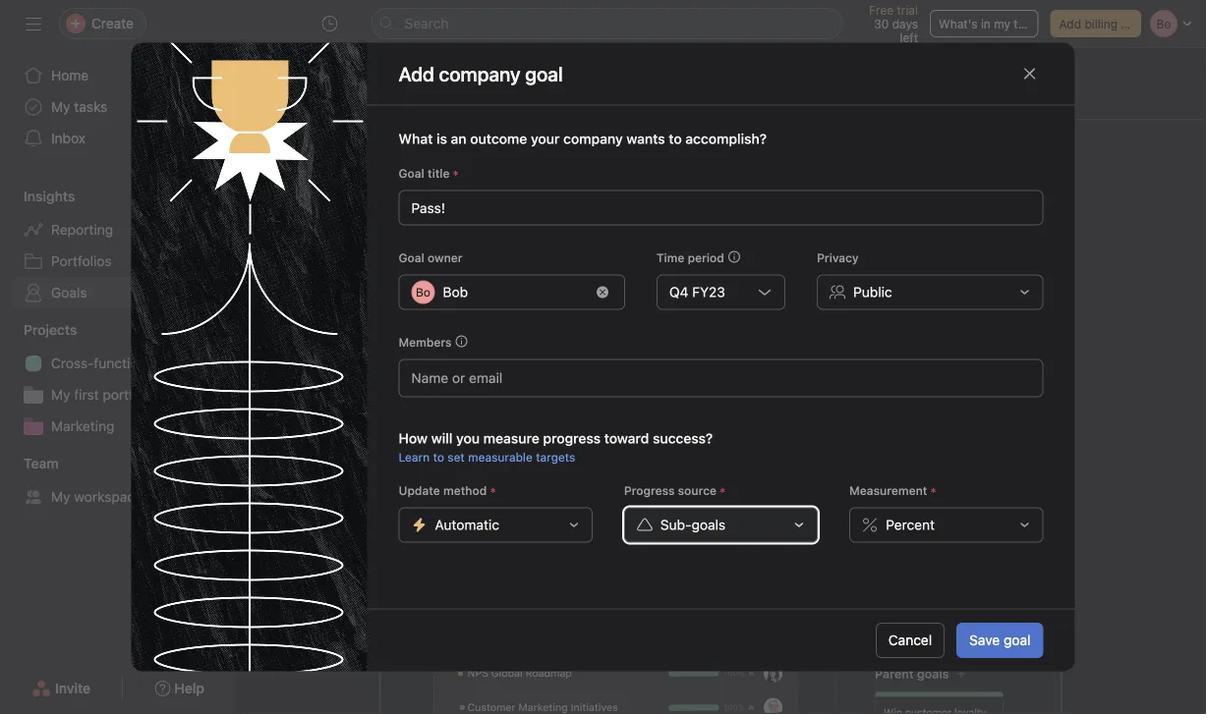 Task type: describe. For each thing, give the bounding box(es) containing it.
projects
[[24, 322, 77, 338]]

time period
[[657, 251, 724, 265]]

an
[[451, 131, 467, 147]]

goal owner
[[399, 251, 463, 265]]

percent button
[[849, 508, 1043, 543]]

sub-
[[660, 517, 692, 533]]

tasks
[[74, 99, 108, 115]]

goal for add goal
[[722, 349, 749, 366]]

search button
[[371, 8, 843, 39]]

workspace
[[74, 489, 142, 505]]

measurable
[[468, 451, 533, 465]]

my
[[994, 17, 1010, 30]]

team goals
[[322, 93, 396, 109]]

company goal
[[439, 62, 563, 85]]

invite button
[[19, 671, 103, 707]]

what's
[[939, 17, 978, 30]]

you
[[456, 431, 480, 447]]

1 horizontal spatial to
[[618, 264, 632, 283]]

method
[[443, 484, 487, 498]]

functional
[[94, 355, 157, 372]]

portfolios
[[51, 253, 112, 269]]

trial?
[[1014, 17, 1041, 30]]

home
[[51, 67, 89, 84]]

required image for percent
[[927, 485, 939, 497]]

days
[[892, 17, 918, 30]]

automatic button
[[399, 508, 593, 543]]

wants
[[626, 131, 665, 147]]

objectives.
[[734, 288, 811, 306]]

progress source
[[624, 484, 717, 498]]

my for my goals
[[420, 93, 439, 109]]

set
[[448, 451, 465, 465]]

organization's
[[631, 288, 730, 306]]

add company goal
[[399, 62, 563, 85]]

my workspace
[[51, 489, 142, 505]]

cancel
[[888, 632, 932, 649]]

help
[[636, 264, 667, 283]]

add for add top-level goals to help teams prioritize and connect work to your organization's objectives.
[[476, 264, 504, 283]]

goals inside add top-level goals to help teams prioritize and connect work to your organization's objectives.
[[575, 264, 614, 283]]

q4 fy23 button
[[657, 275, 785, 310]]

goal title
[[399, 167, 450, 181]]

invite
[[55, 681, 91, 697]]

work
[[878, 264, 912, 283]]

projects button
[[0, 320, 77, 340]]

portfolio
[[103, 387, 156, 403]]

source
[[678, 484, 717, 498]]

title
[[428, 167, 450, 181]]

public
[[853, 284, 892, 300]]

free
[[869, 3, 894, 17]]

goal for save goal
[[1004, 632, 1031, 649]]

goals for my goals
[[443, 93, 478, 109]]

save goal button
[[957, 623, 1043, 658]]

Enter goal name text field
[[399, 190, 1043, 226]]

team button
[[0, 454, 59, 474]]

add goal button
[[680, 340, 762, 375]]

how
[[399, 431, 428, 447]]

automatic
[[435, 517, 499, 533]]

global element
[[0, 48, 236, 166]]

prioritize
[[719, 264, 781, 283]]

close this dialog image
[[1022, 66, 1037, 82]]

q4
[[669, 284, 688, 300]]

measure
[[483, 431, 539, 447]]

cancel button
[[876, 623, 945, 658]]

30
[[874, 17, 889, 30]]

billing
[[1085, 17, 1118, 30]]

goals link
[[12, 277, 224, 309]]

search list box
[[371, 8, 843, 39]]

my workspace
[[322, 60, 450, 83]]

marketing link
[[12, 411, 224, 442]]

in
[[981, 17, 991, 30]]

team for team goals
[[322, 93, 357, 109]]

my for my tasks
[[51, 99, 70, 115]]

top-
[[508, 264, 539, 283]]

cross-functional project plan link
[[12, 348, 236, 379]]

add company goal dialog
[[131, 43, 1075, 672]]

outcome
[[470, 131, 527, 147]]

reporting
[[51, 222, 113, 238]]

hide sidebar image
[[26, 16, 41, 31]]

insights
[[24, 188, 75, 204]]

privacy
[[817, 251, 859, 265]]

remove image
[[597, 287, 608, 298]]

insights element
[[0, 179, 236, 313]]

level
[[539, 264, 571, 283]]

inbox link
[[12, 123, 224, 154]]

portfolios link
[[12, 246, 224, 277]]

connect
[[816, 264, 874, 283]]

company
[[563, 131, 623, 147]]

percent
[[886, 517, 935, 533]]

my tasks
[[51, 99, 108, 115]]

bob
[[443, 284, 468, 300]]

home link
[[12, 60, 224, 91]]

is
[[436, 131, 447, 147]]



Task type: vqa. For each thing, say whether or not it's contained in the screenshot.
Completed checkbox in the left of the page
no



Task type: locate. For each thing, give the bounding box(es) containing it.
bo
[[416, 286, 431, 299]]

info
[[1121, 17, 1142, 30]]

teams
[[671, 264, 715, 283]]

your right outcome
[[531, 131, 560, 147]]

0 horizontal spatial team
[[24, 456, 59, 472]]

update method
[[399, 484, 487, 498]]

your inside add company goal dialog
[[531, 131, 560, 147]]

goal down q4 fy23 dropdown button
[[722, 349, 749, 366]]

goal inside add goal button
[[722, 349, 749, 366]]

add
[[1059, 17, 1081, 30], [399, 62, 434, 85], [476, 264, 504, 283], [693, 349, 718, 366]]

1 goal from the top
[[399, 167, 424, 181]]

sub-goals button
[[624, 508, 818, 543]]

time
[[657, 251, 684, 265]]

goal left title
[[399, 167, 424, 181]]

0 vertical spatial goal
[[722, 349, 749, 366]]

add billing info button
[[1050, 10, 1142, 37]]

1 vertical spatial goal
[[399, 251, 424, 265]]

0 horizontal spatial required image
[[450, 168, 462, 180]]

how will you measure progress toward success? learn to set measurable targets
[[399, 431, 713, 465]]

goal left the owner
[[399, 251, 424, 265]]

Name or email text field
[[411, 366, 518, 390]]

to left set
[[433, 451, 444, 465]]

goals
[[361, 93, 396, 109], [443, 93, 478, 109], [575, 264, 614, 283], [692, 517, 726, 533]]

0 vertical spatial goal
[[399, 167, 424, 181]]

my first portfolio
[[51, 387, 156, 403]]

add up my goals
[[399, 62, 434, 85]]

marketing
[[51, 418, 114, 434]]

what's in my trial?
[[939, 17, 1041, 30]]

2 horizontal spatial to
[[917, 264, 931, 283]]

my goals
[[420, 93, 478, 109]]

left
[[900, 30, 918, 44]]

required image for automatic
[[487, 485, 499, 497]]

measurement
[[849, 484, 927, 498]]

goal for goal title
[[399, 167, 424, 181]]

to accomplish?
[[669, 131, 767, 147]]

goals for sub-goals
[[692, 517, 726, 533]]

required image down an
[[450, 168, 462, 180]]

goals down add company goal at the left top
[[443, 93, 478, 109]]

1 vertical spatial team
[[24, 456, 59, 472]]

1 horizontal spatial your
[[935, 264, 966, 283]]

teams element
[[0, 446, 236, 517]]

my left first
[[51, 387, 70, 403]]

add down fy23
[[693, 349, 718, 366]]

learn to set measurable targets link
[[399, 451, 575, 465]]

my for my first portfolio
[[51, 387, 70, 403]]

add left billing
[[1059, 17, 1081, 30]]

achieve
[[644, 216, 724, 244]]

your
[[531, 131, 560, 147], [935, 264, 966, 283]]

0 horizontal spatial your
[[531, 131, 560, 147]]

add billing info
[[1059, 17, 1142, 30]]

and right set
[[599, 216, 639, 244]]

save
[[969, 632, 1000, 649]]

1 horizontal spatial team
[[322, 93, 357, 109]]

update
[[399, 484, 440, 498]]

goals inside dropdown button
[[692, 517, 726, 533]]

add inside dialog
[[399, 62, 434, 85]]

my first portfolio link
[[12, 379, 224, 411]]

owner
[[428, 251, 463, 265]]

public button
[[817, 275, 1043, 310]]

free trial 30 days left
[[869, 3, 918, 44]]

to left help
[[618, 264, 632, 283]]

my up is
[[420, 93, 439, 109]]

add goal
[[693, 349, 749, 366]]

to right work
[[917, 264, 931, 283]]

goal inside save goal button
[[1004, 632, 1031, 649]]

goal for goal owner
[[399, 251, 424, 265]]

2 horizontal spatial required image
[[927, 485, 939, 497]]

required image
[[450, 168, 462, 180], [487, 485, 499, 497], [927, 485, 939, 497]]

my
[[420, 93, 439, 109], [51, 99, 70, 115], [51, 387, 70, 403], [51, 489, 70, 505]]

team down "marketing"
[[24, 456, 59, 472]]

add for add billing info
[[1059, 17, 1081, 30]]

my tasks link
[[12, 91, 224, 123]]

0 vertical spatial and
[[599, 216, 639, 244]]

goal
[[399, 167, 424, 181], [399, 251, 424, 265]]

my left tasks
[[51, 99, 70, 115]]

my down team dropdown button
[[51, 489, 70, 505]]

what
[[399, 131, 433, 147]]

my inside the my first portfolio link
[[51, 387, 70, 403]]

0 horizontal spatial to
[[433, 451, 444, 465]]

what is an outcome your company wants to accomplish?
[[399, 131, 767, 147]]

reporting link
[[12, 214, 224, 246]]

goals inside 'link'
[[361, 93, 396, 109]]

1 horizontal spatial required image
[[487, 485, 499, 497]]

0 vertical spatial team
[[322, 93, 357, 109]]

and up 'objectives.'
[[785, 264, 812, 283]]

first
[[74, 387, 99, 403]]

goals for team goals
[[361, 93, 396, 109]]

my inside my goals link
[[420, 93, 439, 109]]

0 horizontal spatial and
[[599, 216, 639, 244]]

1 vertical spatial goal
[[1004, 632, 1031, 649]]

required image up percent dropdown button on the right of the page
[[927, 485, 939, 497]]

what's in my trial? button
[[930, 10, 1041, 37]]

add left top-
[[476, 264, 504, 283]]

1 horizontal spatial and
[[785, 264, 812, 283]]

required image
[[717, 485, 728, 497]]

0 horizontal spatial goal
[[722, 349, 749, 366]]

fy23
[[692, 284, 725, 300]]

set and achieve strategic goals
[[559, 216, 883, 244]]

team down my workspace
[[322, 93, 357, 109]]

add top-level goals to help teams prioritize and connect work to your organization's objectives.
[[476, 264, 966, 306]]

add inside add top-level goals to help teams prioritize and connect work to your organization's objectives.
[[476, 264, 504, 283]]

0 vertical spatial your
[[531, 131, 560, 147]]

cross-functional project plan
[[51, 355, 236, 372]]

1 vertical spatial and
[[785, 264, 812, 283]]

goals down my workspace
[[361, 93, 396, 109]]

goals down source
[[692, 517, 726, 533]]

and inside add top-level goals to help teams prioritize and connect work to your organization's objectives.
[[785, 264, 812, 283]]

team inside 'link'
[[322, 93, 357, 109]]

projects element
[[0, 313, 236, 446]]

goal right save
[[1004, 632, 1031, 649]]

goals
[[51, 285, 87, 301]]

strategic goals
[[729, 216, 883, 244]]

your right work
[[935, 264, 966, 283]]

team for team
[[24, 456, 59, 472]]

q4 fy23
[[669, 284, 725, 300]]

my inside my tasks link
[[51, 99, 70, 115]]

toward success?
[[604, 431, 713, 447]]

to
[[618, 264, 632, 283], [917, 264, 931, 283], [433, 451, 444, 465]]

learn
[[399, 451, 430, 465]]

inbox
[[51, 130, 86, 146]]

team inside dropdown button
[[24, 456, 59, 472]]

required image down the learn to set measurable targets link
[[487, 485, 499, 497]]

add for add goal
[[693, 349, 718, 366]]

progress
[[624, 484, 675, 498]]

add for add company goal
[[399, 62, 434, 85]]

your inside add top-level goals to help teams prioritize and connect work to your organization's objectives.
[[935, 264, 966, 283]]

1 horizontal spatial goal
[[1004, 632, 1031, 649]]

targets
[[536, 451, 575, 465]]

goals up remove icon
[[575, 264, 614, 283]]

will
[[431, 431, 453, 447]]

2 goal from the top
[[399, 251, 424, 265]]

period
[[688, 251, 724, 265]]

my goals link
[[420, 93, 478, 119]]

team
[[322, 93, 357, 109], [24, 456, 59, 472]]

1 vertical spatial your
[[935, 264, 966, 283]]

my inside my workspace link
[[51, 489, 70, 505]]

cross-
[[51, 355, 94, 372]]

my workspace link
[[12, 482, 224, 513]]

my for my workspace
[[51, 489, 70, 505]]

to inside how will you measure progress toward success? learn to set measurable targets
[[433, 451, 444, 465]]



